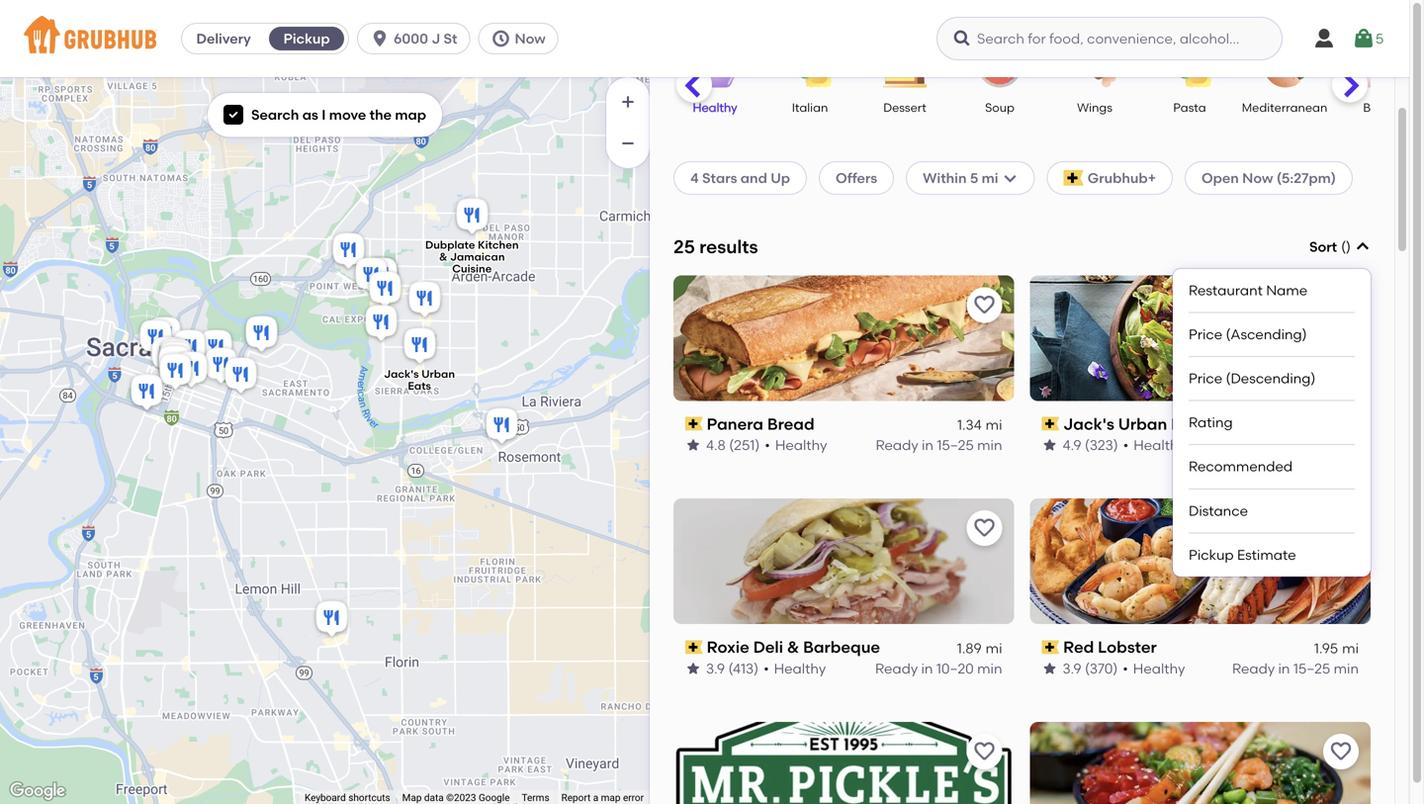 Task type: locate. For each thing, give the bounding box(es) containing it.
• for red lobster
[[1123, 660, 1128, 677]]

0 vertical spatial jack's
[[384, 368, 419, 381]]

mi right 1.34
[[986, 417, 1002, 433]]

map
[[402, 792, 422, 804]]

pickup button
[[265, 23, 348, 54]]

0 vertical spatial pickup
[[283, 30, 330, 47]]

• healthy for panera bread
[[765, 437, 827, 453]]

ready in 15–25 min up recommended
[[1232, 437, 1359, 453]]

estimate
[[1237, 546, 1296, 563]]

bowls
[[1363, 100, 1396, 115]]

in for red lobster
[[1278, 660, 1290, 677]]

mi for red lobster
[[1342, 640, 1359, 657]]

0 vertical spatial svg image
[[953, 29, 972, 48]]

0 horizontal spatial urban
[[422, 368, 455, 381]]

1 horizontal spatial save this restaurant image
[[1329, 740, 1353, 764]]

(ascending)
[[1226, 326, 1307, 343]]

min for panera bread
[[977, 437, 1002, 453]]

keyboard shortcuts
[[305, 792, 390, 804]]

now right st
[[515, 30, 546, 47]]

1.34 mi
[[957, 417, 1002, 433]]

• healthy down the bread
[[765, 437, 827, 453]]

report a map error
[[561, 792, 644, 804]]

bj's restaurant & brewhouse image
[[329, 230, 368, 273]]

3.9 down red
[[1063, 660, 1082, 677]]

0 vertical spatial &
[[439, 250, 448, 263]]

subscription pass image for roxie deli & barbeque
[[685, 640, 703, 654]]

jack's urban eats down panera bread icon
[[384, 368, 455, 393]]

dessert
[[884, 100, 927, 115]]

25
[[674, 236, 695, 258]]

(descending)
[[1226, 370, 1316, 387]]

now button
[[478, 23, 567, 54]]

1 vertical spatial price
[[1189, 370, 1223, 387]]

svg image inside main navigation navigation
[[953, 29, 972, 48]]

ahipoki bowl logo image
[[1030, 722, 1371, 804]]

svg image right within 5 mi
[[1003, 170, 1018, 186]]

5 right within
[[970, 169, 979, 186]]

tea bar & fusion cafe (capitol ave) image
[[201, 345, 241, 388]]

eats
[[408, 379, 431, 393], [1171, 414, 1205, 434]]

pickup for pickup
[[283, 30, 330, 47]]

subscription pass image left red
[[1042, 640, 1060, 654]]

list box
[[1189, 269, 1355, 577]]

cafe connection image
[[136, 317, 176, 361]]

1 3.9 from the left
[[706, 660, 725, 677]]

star icon image left 3.9 (370)
[[1042, 661, 1058, 676]]

pasta
[[1173, 100, 1206, 115]]

keyboard shortcuts button
[[305, 791, 390, 804]]

©2023
[[446, 792, 476, 804]]

5 inside button
[[1376, 30, 1384, 47]]

svg image
[[1313, 27, 1336, 50], [1352, 27, 1376, 50], [370, 29, 390, 48], [491, 29, 511, 48], [1003, 170, 1018, 186], [1355, 239, 1371, 255]]

• down the panera bread
[[765, 437, 770, 453]]

save this restaurant image inside button
[[973, 517, 997, 540]]

svg image left search
[[228, 109, 239, 121]]

shortcuts
[[348, 792, 390, 804]]

subscription pass image
[[685, 417, 703, 431], [685, 640, 703, 654], [1042, 640, 1060, 654]]

0 vertical spatial now
[[515, 30, 546, 47]]

3.9 (370)
[[1063, 660, 1118, 677]]

& inside dubplate kitchen & jamaican cuisine
[[439, 250, 448, 263]]

6000 j st
[[394, 30, 457, 47]]

star icon image for red lobster
[[1042, 661, 1058, 676]]

(5:27pm)
[[1277, 169, 1336, 186]]

urban inside the jack's urban eats
[[422, 368, 455, 381]]

mi right 1.95
[[1342, 640, 1359, 657]]

1 horizontal spatial now
[[1243, 169, 1274, 186]]

jamaican
[[450, 250, 505, 263]]

pickup up as
[[283, 30, 330, 47]]

svg image right st
[[491, 29, 511, 48]]

15–25 down 1.95
[[1294, 660, 1331, 677]]

0 horizontal spatial jack's
[[384, 368, 419, 381]]

1 vertical spatial &
[[787, 638, 799, 657]]

ready
[[876, 437, 919, 453], [1232, 437, 1275, 453], [875, 660, 918, 677], [1232, 660, 1275, 677]]

0 horizontal spatial 5
[[970, 169, 979, 186]]

thai canteen image
[[156, 339, 195, 382]]

red lobster logo image
[[1030, 499, 1371, 624]]

ming dynasty image
[[127, 371, 167, 415]]

map right the on the top left of the page
[[395, 106, 426, 123]]

healthy down the bread
[[775, 437, 827, 453]]

jack's urban eats
[[384, 368, 455, 393], [1064, 414, 1205, 434]]

1 vertical spatial pickup
[[1189, 546, 1234, 563]]

5 button
[[1352, 21, 1384, 56]]

ahipoki bowl image
[[352, 255, 391, 298]]

0 vertical spatial 5
[[1376, 30, 1384, 47]]

None field
[[1173, 237, 1371, 577]]

ready in 15–25 min down 1.95
[[1232, 660, 1359, 677]]

save this restaurant image for (251)
[[973, 293, 997, 317]]

subscription pass image left roxie
[[685, 640, 703, 654]]

healthy down healthy image
[[693, 100, 737, 115]]

proceed to checkout button
[[1109, 723, 1374, 759]]

1 vertical spatial jack's urban eats
[[1064, 414, 1205, 434]]

pickup
[[283, 30, 330, 47], [1189, 546, 1234, 563]]

map right 'a' at bottom
[[601, 792, 621, 804]]

svg image
[[953, 29, 972, 48], [228, 109, 239, 121]]

1 horizontal spatial jack's urban eats
[[1064, 414, 1205, 434]]

jack's inside the jack's urban eats
[[384, 368, 419, 381]]

star icon image left '3.9 (413)'
[[685, 661, 701, 676]]

urban left rating
[[1118, 414, 1167, 434]]

open now (5:27pm)
[[1202, 169, 1336, 186]]

svg image inside 6000 j st button
[[370, 29, 390, 48]]

0 vertical spatial price
[[1189, 326, 1223, 343]]

jack's
[[384, 368, 419, 381], [1064, 414, 1115, 434]]

ready in 15–25 min
[[876, 437, 1002, 453], [1232, 437, 1359, 453], [1232, 660, 1359, 677]]

pickup inside button
[[283, 30, 330, 47]]

svg image left 6000
[[370, 29, 390, 48]]

roxie
[[707, 638, 750, 657]]

fit eats image
[[156, 336, 195, 379]]

& for barbeque
[[787, 638, 799, 657]]

0 horizontal spatial now
[[515, 30, 546, 47]]

1 vertical spatial jack's
[[1064, 414, 1115, 434]]

0 horizontal spatial eats
[[408, 379, 431, 393]]

urban down famous kabob icon
[[422, 368, 455, 381]]

pickup estimate
[[1189, 546, 1296, 563]]

price down restaurant
[[1189, 326, 1223, 343]]

jack's urban eats up the (323)
[[1064, 414, 1205, 434]]

eats up recommended
[[1171, 414, 1205, 434]]

mi
[[982, 169, 999, 186], [986, 417, 1002, 433], [986, 640, 1002, 657], [1342, 640, 1359, 657]]

0 horizontal spatial save this restaurant image
[[973, 517, 997, 540]]

1 horizontal spatial 3.9
[[1063, 660, 1082, 677]]

save this restaurant image for (370)
[[1329, 517, 1353, 540]]

main navigation navigation
[[0, 0, 1410, 77]]

healthy for bread
[[775, 437, 827, 453]]

save this restaurant button for (370)
[[1323, 511, 1359, 546]]

0 horizontal spatial &
[[439, 250, 448, 263]]

save this restaurant button for (413)
[[967, 511, 1002, 546]]

0 vertical spatial jack's urban eats
[[384, 368, 455, 393]]

1 vertical spatial svg image
[[228, 109, 239, 121]]

dubplate kitchen & jamaican cuisine image
[[453, 195, 492, 239]]

jack's urban eats inside jack's urban eats link
[[1064, 414, 1205, 434]]

save this restaurant image
[[973, 293, 997, 317], [1329, 293, 1353, 317], [1329, 517, 1353, 540], [973, 740, 997, 764]]

and
[[741, 169, 767, 186]]

mr. pickle's sandwich shop logo image
[[674, 722, 1014, 804]]

2 3.9 from the left
[[1063, 660, 1082, 677]]

• healthy for roxie deli & barbeque
[[764, 660, 826, 677]]

eats down jack's urban eats image
[[408, 379, 431, 393]]

a
[[593, 792, 599, 804]]

• down "deli"
[[764, 660, 769, 677]]

panera
[[707, 414, 764, 434]]

1 horizontal spatial pickup
[[1189, 546, 1234, 563]]

1 horizontal spatial jack's
[[1064, 414, 1115, 434]]

& left cuisine
[[439, 250, 448, 263]]

4
[[690, 169, 699, 186]]

(370)
[[1085, 660, 1118, 677]]

min for roxie deli & barbeque
[[977, 660, 1002, 677]]

4 stars and up
[[690, 169, 790, 186]]

healthy for lobster
[[1133, 660, 1185, 677]]

15–25 for red lobster
[[1294, 660, 1331, 677]]

1 horizontal spatial &
[[787, 638, 799, 657]]

red
[[1064, 638, 1094, 657]]

pasta image
[[1155, 44, 1225, 88]]

open
[[1202, 169, 1239, 186]]

• healthy down roxie deli & barbeque
[[764, 660, 826, 677]]

svg image up 'bowls'
[[1352, 27, 1376, 50]]

stars
[[702, 169, 737, 186]]

1 horizontal spatial urban
[[1118, 414, 1167, 434]]

urban
[[422, 368, 455, 381], [1118, 414, 1167, 434]]

1 vertical spatial urban
[[1118, 414, 1167, 434]]

i
[[322, 106, 326, 123]]

min
[[977, 437, 1002, 453], [1334, 437, 1359, 453], [977, 660, 1002, 677], [1334, 660, 1359, 677]]

healthy for deli
[[774, 660, 826, 677]]

star icon image for roxie deli & barbeque
[[685, 661, 701, 676]]

mi right 1.89
[[986, 640, 1002, 657]]

plus icon image
[[618, 92, 638, 112]]

0 vertical spatial map
[[395, 106, 426, 123]]

1 horizontal spatial svg image
[[953, 29, 972, 48]]

minus icon image
[[618, 134, 638, 153]]

in
[[922, 437, 934, 453], [1278, 437, 1290, 453], [921, 660, 933, 677], [1278, 660, 1290, 677]]

famous kabob image
[[405, 278, 445, 322]]

subscription pass image left panera
[[685, 417, 703, 431]]

0 vertical spatial save this restaurant image
[[973, 517, 997, 540]]

save this restaurant button
[[967, 287, 1002, 323], [1323, 287, 1359, 323], [967, 511, 1002, 546], [1323, 511, 1359, 546], [967, 734, 1002, 770], [1323, 734, 1359, 770]]

eats inside the jack's urban eats
[[408, 379, 431, 393]]

within
[[923, 169, 967, 186]]

pickup down distance
[[1189, 546, 1234, 563]]

google image
[[5, 778, 70, 804]]

0 horizontal spatial 3.9
[[706, 660, 725, 677]]

thekarmicleaf image
[[145, 314, 184, 358]]

svg image right dessert image on the right of page
[[953, 29, 972, 48]]

1 price from the top
[[1189, 326, 1223, 343]]

0 horizontal spatial jack's urban eats
[[384, 368, 455, 393]]

• healthy for red lobster
[[1123, 660, 1185, 677]]

save this restaurant image
[[973, 517, 997, 540], [1329, 740, 1353, 764]]

1 vertical spatial now
[[1243, 169, 1274, 186]]

0 horizontal spatial pickup
[[283, 30, 330, 47]]

15–25
[[937, 437, 974, 453], [1294, 437, 1331, 453], [1294, 660, 1331, 677]]

svg image left 5 button
[[1313, 27, 1336, 50]]

price
[[1189, 326, 1223, 343], [1189, 370, 1223, 387]]

price for price (ascending)
[[1189, 326, 1223, 343]]

• down lobster
[[1123, 660, 1128, 677]]

roxie deli & barbeque
[[707, 638, 880, 657]]

google
[[479, 792, 510, 804]]

mi right within
[[982, 169, 999, 186]]

jack's up 4.9 (323)
[[1064, 414, 1115, 434]]

report
[[561, 792, 591, 804]]

ready in 15–25 min for red lobster
[[1232, 660, 1359, 677]]

price (descending)
[[1189, 370, 1316, 387]]

pressed retail image
[[156, 351, 195, 394]]

& right "deli"
[[787, 638, 799, 657]]

india palace image
[[482, 405, 522, 449]]

healthy down roxie deli & barbeque
[[774, 660, 826, 677]]

soup image
[[965, 44, 1035, 88]]

restaurant
[[1189, 282, 1263, 299]]

mediterranean
[[1242, 100, 1328, 115]]

star icon image
[[685, 437, 701, 453], [1042, 437, 1058, 453], [685, 661, 701, 676], [1042, 661, 1058, 676]]

ready in 15–25 min for panera bread
[[876, 437, 1002, 453]]

delivery
[[196, 30, 251, 47]]

15–25 down 1.34
[[937, 437, 974, 453]]

Search for food, convenience, alcohol... search field
[[937, 17, 1283, 60]]

1 horizontal spatial eats
[[1171, 414, 1205, 434]]

star icon image left 4.8
[[685, 437, 701, 453]]

5 up 'bowls'
[[1376, 30, 1384, 47]]

3.9 down roxie
[[706, 660, 725, 677]]

grubhub plus flag logo image
[[1064, 170, 1084, 186]]

price up rating
[[1189, 370, 1223, 387]]

1 vertical spatial 5
[[970, 169, 979, 186]]

1 vertical spatial save this restaurant image
[[1329, 740, 1353, 764]]

dessert image
[[870, 44, 940, 88]]

healthy down lobster
[[1133, 660, 1185, 677]]

2 price from the top
[[1189, 370, 1223, 387]]

0 vertical spatial eats
[[408, 379, 431, 393]]

ready in 15–25 min down 1.34
[[876, 437, 1002, 453]]

0 vertical spatial urban
[[422, 368, 455, 381]]

jack's down panera bread icon
[[384, 368, 419, 381]]

save this restaurant image for (323)
[[1329, 293, 1353, 317]]

1 vertical spatial map
[[601, 792, 621, 804]]

mi for panera bread
[[986, 417, 1002, 433]]

1 horizontal spatial 5
[[1376, 30, 1384, 47]]

1.89
[[957, 640, 982, 657]]

• healthy down lobster
[[1123, 660, 1185, 677]]

now right "open"
[[1243, 169, 1274, 186]]

1.95 mi
[[1315, 640, 1359, 657]]

4.9
[[1063, 437, 1082, 453]]

the
[[370, 106, 392, 123]]

1 vertical spatial eats
[[1171, 414, 1205, 434]]



Task type: describe. For each thing, give the bounding box(es) containing it.
proceed
[[1170, 732, 1227, 749]]

6000
[[394, 30, 428, 47]]

save this restaurant image for roxie deli & barbeque logo
[[973, 517, 997, 540]]

pickup for pickup estimate
[[1189, 546, 1234, 563]]

dubplate
[[425, 238, 475, 252]]

panera bread image
[[362, 302, 401, 346]]

price for price (descending)
[[1189, 370, 1223, 387]]

search as i move the map
[[251, 106, 426, 123]]

sort
[[1310, 238, 1337, 255]]

& for jamaican
[[439, 250, 448, 263]]

panera bread logo image
[[674, 275, 1014, 401]]

lobster
[[1098, 638, 1157, 657]]

red lobster
[[1064, 638, 1157, 657]]

terms
[[522, 792, 550, 804]]

data
[[424, 792, 444, 804]]

eats inside jack's urban eats link
[[1171, 414, 1205, 434]]

• for roxie deli & barbeque
[[764, 660, 769, 677]]

save this restaurant image for ahipoki bowl logo
[[1329, 740, 1353, 764]]

mediterranean image
[[1250, 44, 1320, 88]]

now inside button
[[515, 30, 546, 47]]

min for red lobster
[[1334, 660, 1359, 677]]

panera bread
[[707, 414, 815, 434]]

mi for roxie deli & barbeque
[[986, 640, 1002, 657]]

roxie deli & barbeque logo image
[[674, 499, 1014, 624]]

25 results
[[674, 236, 758, 258]]

soup
[[985, 100, 1015, 115]]

save this restaurant button for (251)
[[967, 287, 1002, 323]]

jack's urban eats link
[[1042, 413, 1359, 435]]

0 horizontal spatial svg image
[[228, 109, 239, 121]]

sort ( )
[[1310, 238, 1351, 255]]

price (ascending)
[[1189, 326, 1307, 343]]

1.34
[[957, 417, 982, 433]]

healthy down jack's urban eats link
[[1134, 437, 1186, 453]]

restaurant name
[[1189, 282, 1308, 299]]

kitchen
[[478, 238, 519, 252]]

15–25 down (descending)
[[1294, 437, 1331, 453]]

ready for roxie deli & barbeque
[[875, 660, 918, 677]]

mod fresh (howe bout arden) image
[[362, 255, 401, 298]]

red lobster image
[[365, 269, 405, 312]]

jack's urban eats inside map region
[[384, 368, 455, 393]]

bread
[[767, 414, 815, 434]]

dubplate kitchen & jamaican cuisine
[[425, 238, 519, 275]]

rating
[[1189, 414, 1233, 431]]

(413)
[[728, 660, 759, 677]]

proceed to checkout
[[1170, 732, 1313, 749]]

jack's urban eats image
[[400, 325, 440, 368]]

italian image
[[775, 44, 845, 88]]

mr. pickle's sandwich shop image
[[221, 355, 261, 398]]

svg image inside "now" button
[[491, 29, 511, 48]]

save this restaurant button for (323)
[[1323, 287, 1359, 323]]

ready for panera bread
[[876, 437, 919, 453]]

(323)
[[1085, 437, 1118, 453]]

keyboard
[[305, 792, 346, 804]]

svg image right )
[[1355, 239, 1371, 255]]

italian
[[792, 100, 828, 115]]

cuisine
[[452, 262, 492, 275]]

roxie deli & barbeque image
[[242, 313, 281, 357]]

• healthy down jack's urban eats link
[[1123, 437, 1186, 453]]

cap city squeeze juice bar image
[[148, 334, 187, 377]]

ready for red lobster
[[1232, 660, 1275, 677]]

star icon image down subscription pass image
[[1042, 437, 1058, 453]]

healthy image
[[681, 44, 750, 88]]

deli
[[753, 638, 783, 657]]

15–25 for panera bread
[[937, 437, 974, 453]]

1.95
[[1315, 640, 1338, 657]]

to
[[1230, 732, 1244, 749]]

map data ©2023 google
[[402, 792, 510, 804]]

offers
[[836, 169, 877, 186]]

in for roxie deli & barbeque
[[921, 660, 933, 677]]

wings image
[[1060, 44, 1130, 88]]

3.9 (413)
[[706, 660, 759, 677]]

in for panera bread
[[922, 437, 934, 453]]

4.8 (251)
[[706, 437, 760, 453]]

j
[[432, 30, 440, 47]]

tea cup cafe image
[[172, 349, 211, 392]]

error
[[623, 792, 644, 804]]

move
[[329, 106, 366, 123]]

grubhub+
[[1088, 169, 1156, 186]]

urban inside jack's urban eats link
[[1118, 414, 1167, 434]]

none field containing sort
[[1173, 237, 1371, 577]]

• right the (323)
[[1123, 437, 1129, 453]]

subscription pass image for red lobster
[[1042, 640, 1060, 654]]

(251)
[[729, 437, 760, 453]]

4.9 (323)
[[1063, 437, 1118, 453]]

jack's urban eats logo image
[[1030, 275, 1371, 401]]

distance
[[1189, 502, 1248, 519]]

6000 j st button
[[357, 23, 478, 54]]

results
[[699, 236, 758, 258]]

4.8
[[706, 437, 726, 453]]

3.9 for red lobster
[[1063, 660, 1082, 677]]

)
[[1346, 238, 1351, 255]]

orchid thai restaurant & bar image
[[155, 343, 194, 386]]

svg image inside 5 button
[[1352, 27, 1376, 50]]

checkout
[[1247, 732, 1313, 749]]

wings
[[1077, 100, 1113, 115]]

as
[[302, 106, 318, 123]]

barbeque
[[803, 638, 880, 657]]

0 horizontal spatial map
[[395, 106, 426, 123]]

terms link
[[522, 792, 550, 804]]

3.9 for roxie deli & barbeque
[[706, 660, 725, 677]]

map region
[[0, 0, 747, 804]]

up
[[771, 169, 790, 186]]

bober tea & coffee image
[[170, 327, 209, 370]]

delivery button
[[182, 23, 265, 54]]

subscription pass image for panera bread
[[685, 417, 703, 431]]

cool tea bar image
[[312, 598, 352, 641]]

(
[[1341, 238, 1346, 255]]

list box containing restaurant name
[[1189, 269, 1355, 577]]

report a map error link
[[561, 792, 644, 804]]

10–20
[[937, 660, 974, 677]]

within 5 mi
[[923, 169, 999, 186]]

recommended
[[1189, 458, 1293, 475]]

ready in 10–20 min
[[875, 660, 1002, 677]]

1.89 mi
[[957, 640, 1002, 657]]

st
[[444, 30, 457, 47]]

subscription pass image
[[1042, 417, 1060, 431]]

search
[[251, 106, 299, 123]]

veg café & bar image
[[196, 327, 236, 370]]

mod pizza (howe bout arden) image
[[362, 255, 401, 298]]

name
[[1266, 282, 1308, 299]]

• for panera bread
[[765, 437, 770, 453]]

1 horizontal spatial map
[[601, 792, 621, 804]]

star icon image for panera bread
[[685, 437, 701, 453]]



Task type: vqa. For each thing, say whether or not it's contained in the screenshot.


